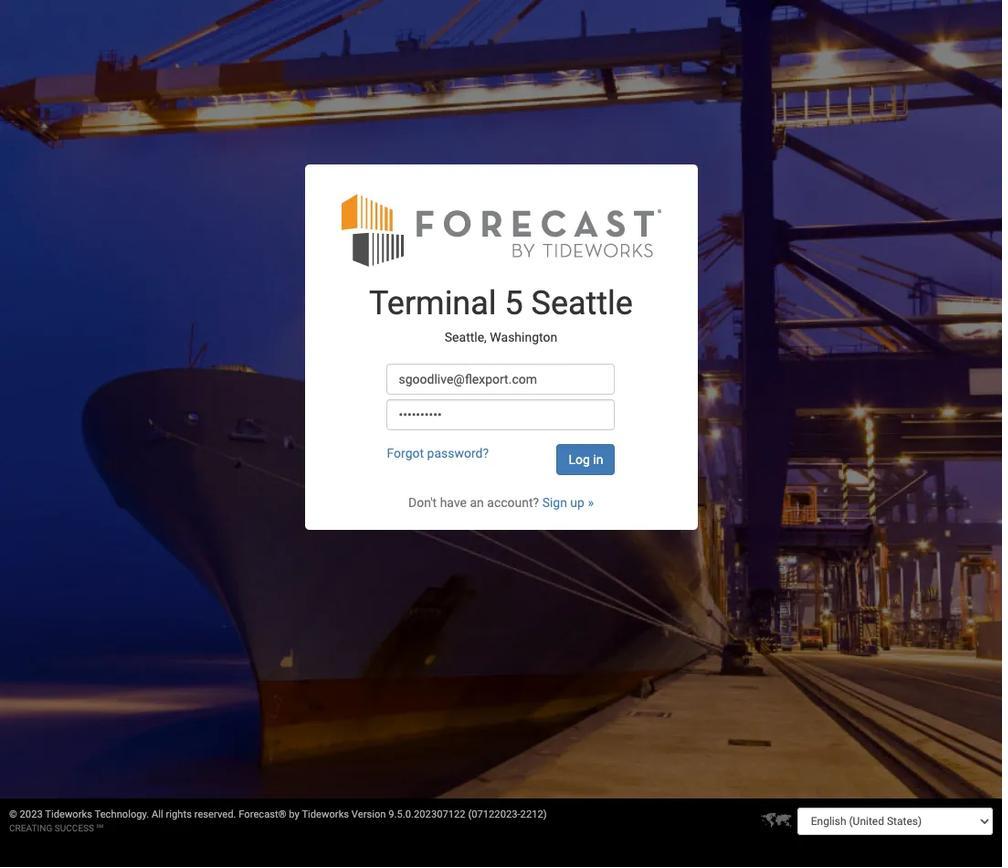 Task type: describe. For each thing, give the bounding box(es) containing it.
washington
[[490, 330, 558, 345]]

forgot password? log in
[[387, 446, 604, 467]]

sign
[[543, 495, 568, 510]]

account?
[[487, 495, 539, 510]]

don't have an account? sign up »
[[409, 495, 594, 510]]

(07122023-
[[468, 809, 521, 821]]

Email or username text field
[[387, 363, 616, 394]]

5
[[505, 284, 523, 322]]

success
[[55, 824, 94, 834]]

up
[[571, 495, 585, 510]]

creating
[[9, 824, 52, 834]]

version
[[352, 809, 386, 821]]

2 tideworks from the left
[[302, 809, 349, 821]]

technology.
[[95, 809, 149, 821]]

log in button
[[557, 444, 616, 475]]

2212)
[[521, 809, 547, 821]]

seattle,
[[445, 330, 487, 345]]

©
[[9, 809, 17, 821]]

seattle
[[532, 284, 633, 322]]

forgot
[[387, 446, 424, 460]]

password?
[[427, 446, 489, 460]]

by
[[289, 809, 300, 821]]

reserved.
[[194, 809, 236, 821]]

all
[[152, 809, 163, 821]]



Task type: locate. For each thing, give the bounding box(es) containing it.
in
[[593, 452, 604, 467]]

»
[[588, 495, 594, 510]]

9.5.0.202307122
[[389, 809, 466, 821]]

2023
[[20, 809, 43, 821]]

forgot password? link
[[387, 446, 489, 460]]

sign up » link
[[543, 495, 594, 510]]

tideworks up success
[[45, 809, 92, 821]]

tideworks
[[45, 809, 92, 821], [302, 809, 349, 821]]

0 horizontal spatial tideworks
[[45, 809, 92, 821]]

forecast® by tideworks image
[[341, 192, 661, 267]]

tideworks right by on the left bottom of the page
[[302, 809, 349, 821]]

℠
[[96, 824, 103, 834]]

© 2023 tideworks technology. all rights reserved. forecast® by tideworks version 9.5.0.202307122 (07122023-2212) creating success ℠
[[9, 809, 547, 834]]

an
[[470, 495, 484, 510]]

Password password field
[[387, 399, 616, 430]]

forecast®
[[239, 809, 287, 821]]

don't
[[409, 495, 437, 510]]

1 horizontal spatial tideworks
[[302, 809, 349, 821]]

log
[[569, 452, 590, 467]]

terminal
[[369, 284, 497, 322]]

terminal 5 seattle seattle, washington
[[369, 284, 633, 345]]

rights
[[166, 809, 192, 821]]

have
[[440, 495, 467, 510]]

1 tideworks from the left
[[45, 809, 92, 821]]



